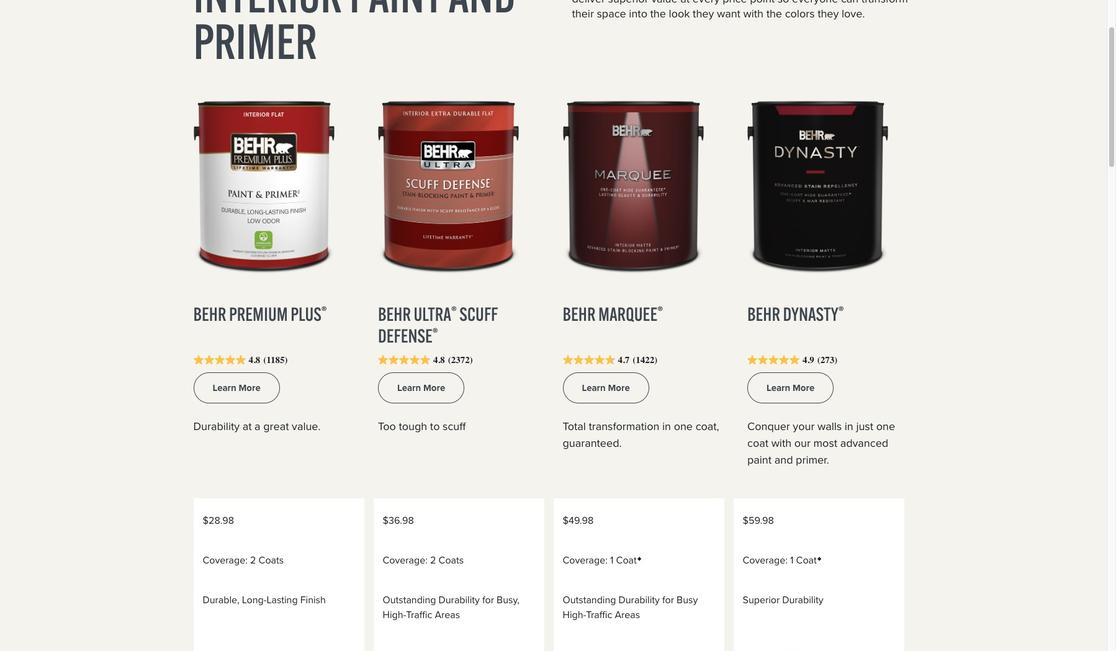 Task type: vqa. For each thing, say whether or not it's contained in the screenshot.
Privacy Policy link
no



Task type: describe. For each thing, give the bounding box(es) containing it.
outstanding durability for busy high-traffic areas
[[563, 593, 698, 622]]

1 gal can of marquee interior paint, matte image
[[563, 84, 729, 289]]

behr premium plus ®
[[193, 302, 327, 326]]

high- for outstanding durability for busy, high-traffic areas
[[383, 608, 406, 622]]

behr ultra ®
[[378, 302, 457, 326]]

plus
[[291, 302, 321, 326]]

$36.98
[[383, 513, 414, 528]]

premium
[[229, 302, 288, 326]]

at
[[243, 418, 252, 435]]

learn for behr marquee ®
[[582, 381, 606, 395]]

traffic for outstanding durability for busy high-traffic areas
[[586, 608, 612, 622]]

ultra
[[414, 302, 451, 326]]

3 coverage: from the left
[[563, 553, 608, 567]]

(1422)
[[633, 355, 658, 366]]

walls
[[818, 418, 842, 435]]

a
[[255, 418, 260, 435]]

$59.98
[[743, 513, 774, 528]]

paint
[[349, 0, 442, 25]]

® for marquee
[[657, 303, 663, 320]]

coverage: 2 coats for $36.98
[[383, 553, 464, 567]]

guaranteed.
[[563, 435, 622, 451]]

coat
[[747, 435, 768, 451]]

behr for marquee
[[563, 302, 596, 326]]

(273)
[[817, 355, 838, 366]]

durability for $36.98
[[439, 593, 480, 607]]

learn more for behr marquee ®
[[582, 381, 630, 395]]

our
[[794, 435, 811, 451]]

1 gal can of dynasty interior paint, matte image
[[747, 84, 913, 289]]

1 gal can of behr ultra scuff defense interior paint, extra durable flat image
[[378, 84, 544, 289]]

4.7 (1422)
[[618, 355, 658, 366]]

coat,
[[696, 418, 719, 435]]

transformation
[[589, 418, 659, 435]]

high- for outstanding durability for busy high-traffic areas
[[563, 608, 586, 622]]

great
[[263, 418, 289, 435]]

® for dynasty
[[839, 303, 844, 320]]

1 gal can of behr premium plus interior paint, flat image
[[193, 84, 359, 289]]

just
[[856, 418, 873, 435]]

more for behr dynasty
[[793, 381, 815, 395]]

and inside interior paint and primer
[[449, 0, 516, 25]]

scuff defense
[[378, 302, 498, 348]]

to
[[430, 418, 440, 435]]

marquee
[[598, 302, 657, 326]]

4.8 (2372)
[[433, 355, 473, 366]]

learn more link for behr marquee ®
[[563, 372, 649, 403]]

learn more link for scuff defense
[[378, 372, 464, 403]]

in inside conquer your walls in just one coat with our most advanced paint and primer.
[[845, 418, 853, 435]]

behr marquee ®
[[563, 302, 663, 326]]

in inside total transformation in one coat, guaranteed.
[[662, 418, 671, 435]]

lasting
[[267, 593, 298, 607]]

areas for coverage: 1 coat
[[615, 608, 640, 622]]

2 for long-
[[250, 553, 256, 567]]

total transformation in one coat, guaranteed.
[[563, 418, 719, 451]]

learn more for scuff defense
[[397, 381, 445, 395]]

traffic for outstanding durability for busy, high-traffic areas
[[406, 608, 432, 622]]

4.9
[[803, 355, 814, 366]]

4.9 (273)
[[803, 355, 838, 366]]

interior
[[193, 0, 342, 25]]

conquer
[[747, 418, 790, 435]]

interior paint and primer
[[193, 0, 516, 71]]

coverage: 1 coat ◆ for $49.98
[[563, 553, 642, 567]]

durability at a great value.
[[193, 418, 321, 435]]

4.8 (1185)
[[249, 355, 288, 366]]

learn more for behr premium plus ®
[[213, 381, 261, 395]]

one inside total transformation in one coat, guaranteed.
[[674, 418, 693, 435]]

more for behr ultra
[[423, 381, 445, 395]]

durable, long-lasting finish
[[203, 593, 326, 607]]

learn more link for behr premium plus ®
[[193, 372, 280, 403]]

1 coverage: from the left
[[203, 553, 248, 567]]

scuff
[[443, 418, 466, 435]]

busy
[[677, 593, 698, 607]]

finish
[[300, 593, 326, 607]]

coats for durability
[[439, 553, 464, 567]]

2 for durability
[[430, 553, 436, 567]]

conquer your walls in just one coat with our most advanced paint and primer.
[[747, 418, 895, 468]]



Task type: locate. For each thing, give the bounding box(es) containing it.
total
[[563, 418, 586, 435]]

learn more link up too tough to scuff
[[378, 372, 464, 403]]

learn up total at the right bottom of the page
[[582, 381, 606, 395]]

coat up "outstanding durability for busy high-traffic areas" at the right bottom of the page
[[616, 553, 637, 567]]

outstanding for outstanding durability for busy high-traffic areas
[[563, 593, 616, 607]]

high-
[[383, 608, 406, 622], [563, 608, 586, 622]]

2 up the outstanding durability for busy, high-traffic areas
[[430, 553, 436, 567]]

4.7
[[618, 355, 630, 366]]

learn
[[213, 381, 236, 395], [397, 381, 421, 395], [582, 381, 606, 395], [767, 381, 790, 395]]

coat for superior
[[796, 553, 817, 567]]

outstanding inside "outstanding durability for busy high-traffic areas"
[[563, 593, 616, 607]]

high- inside the outstanding durability for busy, high-traffic areas
[[383, 608, 406, 622]]

1 horizontal spatial 2
[[430, 553, 436, 567]]

1 horizontal spatial 4.8
[[433, 355, 445, 366]]

learn more link down the 4.9
[[747, 372, 834, 403]]

traffic
[[406, 608, 432, 622], [586, 608, 612, 622]]

◆
[[637, 554, 642, 563], [817, 554, 822, 563]]

2 coats from the left
[[439, 553, 464, 567]]

◆ for superior
[[817, 554, 822, 563]]

1 horizontal spatial one
[[876, 418, 895, 435]]

0 horizontal spatial ◆
[[637, 554, 642, 563]]

more for behr premium plus
[[239, 381, 261, 395]]

primer.
[[796, 452, 829, 468]]

behr for dynasty
[[747, 302, 780, 326]]

one right just
[[876, 418, 895, 435]]

2 coat from the left
[[796, 553, 817, 567]]

one left coat,
[[674, 418, 693, 435]]

0 horizontal spatial and
[[449, 0, 516, 25]]

1 learn from the left
[[213, 381, 236, 395]]

learn more link up the 'at'
[[193, 372, 280, 403]]

1 ◆ from the left
[[637, 554, 642, 563]]

1 1 from the left
[[610, 553, 614, 567]]

scuff
[[459, 302, 498, 326]]

1 coverage: 2 coats from the left
[[203, 553, 284, 567]]

areas inside the outstanding durability for busy, high-traffic areas
[[435, 608, 460, 622]]

0 horizontal spatial outstanding
[[383, 593, 436, 607]]

outstanding inside the outstanding durability for busy, high-traffic areas
[[383, 593, 436, 607]]

tough
[[399, 418, 427, 435]]

4.8
[[249, 355, 260, 366], [433, 355, 445, 366]]

1 for outstanding
[[610, 553, 614, 567]]

2 outstanding from the left
[[563, 593, 616, 607]]

2 more from the left
[[423, 381, 445, 395]]

for left busy,
[[482, 593, 494, 607]]

coats up durable, long-lasting finish
[[259, 553, 284, 567]]

® inside "behr ultra ®"
[[451, 303, 457, 320]]

coverage:
[[203, 553, 248, 567], [383, 553, 428, 567], [563, 553, 608, 567], [743, 553, 788, 567]]

behr for ultra
[[378, 302, 411, 326]]

2 for from the left
[[662, 593, 674, 607]]

traffic inside the outstanding durability for busy, high-traffic areas
[[406, 608, 432, 622]]

in left just
[[845, 418, 853, 435]]

2 traffic from the left
[[586, 608, 612, 622]]

1 in from the left
[[662, 418, 671, 435]]

durability right "superior"
[[782, 593, 824, 607]]

2 learn more link from the left
[[378, 372, 464, 403]]

$28.98
[[203, 513, 234, 528]]

long-
[[242, 593, 267, 607]]

1 for superior
[[790, 553, 794, 567]]

outstanding
[[383, 593, 436, 607], [563, 593, 616, 607]]

traffic inside "outstanding durability for busy high-traffic areas"
[[586, 608, 612, 622]]

learn up 'tough'
[[397, 381, 421, 395]]

1 coat from the left
[[616, 553, 637, 567]]

for for busy
[[662, 593, 674, 607]]

1 horizontal spatial and
[[775, 452, 793, 468]]

busy,
[[497, 593, 520, 607]]

4.8 left (2372)
[[433, 355, 445, 366]]

(2372)
[[448, 355, 473, 366]]

0 horizontal spatial 1
[[610, 553, 614, 567]]

durability inside the outstanding durability for busy, high-traffic areas
[[439, 593, 480, 607]]

outstanding durability for busy, high-traffic areas
[[383, 593, 520, 622]]

0 horizontal spatial coverage: 1 coat ◆
[[563, 553, 642, 567]]

more for behr marquee
[[608, 381, 630, 395]]

primer
[[193, 11, 317, 71]]

2
[[250, 553, 256, 567], [430, 553, 436, 567]]

◆ up the "superior durability"
[[817, 554, 822, 563]]

high- inside "outstanding durability for busy high-traffic areas"
[[563, 608, 586, 622]]

coat
[[616, 553, 637, 567], [796, 553, 817, 567]]

more down 4.8 (2372)
[[423, 381, 445, 395]]

behr left ultra on the left of the page
[[378, 302, 411, 326]]

0 horizontal spatial coverage: 2 coats
[[203, 553, 284, 567]]

learn more for behr dynasty ®
[[767, 381, 815, 395]]

◆ for outstanding
[[637, 554, 642, 563]]

for left busy
[[662, 593, 674, 607]]

durable,
[[203, 593, 239, 607]]

2 1 from the left
[[790, 553, 794, 567]]

4 learn more link from the left
[[747, 372, 834, 403]]

1 horizontal spatial in
[[845, 418, 853, 435]]

learn more down the 4.9
[[767, 381, 815, 395]]

learn more link for behr dynasty ®
[[747, 372, 834, 403]]

(1185)
[[263, 355, 288, 366]]

1 horizontal spatial traffic
[[586, 608, 612, 622]]

learn up 'durability at a great value.'
[[213, 381, 236, 395]]

behr left 'dynasty'
[[747, 302, 780, 326]]

coats for long-
[[259, 553, 284, 567]]

most
[[814, 435, 837, 451]]

1 learn more link from the left
[[193, 372, 280, 403]]

coats up the outstanding durability for busy, high-traffic areas
[[439, 553, 464, 567]]

learn more up too tough to scuff
[[397, 381, 445, 395]]

3 more from the left
[[608, 381, 630, 395]]

durability left the 'at'
[[193, 418, 240, 435]]

more
[[239, 381, 261, 395], [423, 381, 445, 395], [608, 381, 630, 395], [793, 381, 815, 395]]

1 horizontal spatial areas
[[615, 608, 640, 622]]

1 coverage: 1 coat ◆ from the left
[[563, 553, 642, 567]]

1
[[610, 553, 614, 567], [790, 553, 794, 567]]

for inside the outstanding durability for busy, high-traffic areas
[[482, 593, 494, 607]]

1 for from the left
[[482, 593, 494, 607]]

in
[[662, 418, 671, 435], [845, 418, 853, 435]]

coverage: 2 coats
[[203, 553, 284, 567], [383, 553, 464, 567]]

durability inside "outstanding durability for busy high-traffic areas"
[[619, 593, 660, 607]]

1 high- from the left
[[383, 608, 406, 622]]

1 horizontal spatial high-
[[563, 608, 586, 622]]

defense
[[378, 324, 433, 348]]

® inside behr dynasty ®
[[839, 303, 844, 320]]

one
[[674, 418, 693, 435], [876, 418, 895, 435]]

0 horizontal spatial areas
[[435, 608, 460, 622]]

1 coats from the left
[[259, 553, 284, 567]]

0 horizontal spatial coat
[[616, 553, 637, 567]]

and
[[449, 0, 516, 25], [775, 452, 793, 468]]

$49.98
[[563, 513, 594, 528]]

one inside conquer your walls in just one coat with our most advanced paint and primer.
[[876, 418, 895, 435]]

0 horizontal spatial coats
[[259, 553, 284, 567]]

learn more up the 'at'
[[213, 381, 261, 395]]

1 up the "superior durability"
[[790, 553, 794, 567]]

more down the 4.9
[[793, 381, 815, 395]]

areas
[[435, 608, 460, 622], [615, 608, 640, 622]]

paint
[[747, 452, 772, 468]]

coverage: 1 coat ◆ for $59.98
[[743, 553, 822, 567]]

coverage: down $36.98
[[383, 553, 428, 567]]

0 horizontal spatial for
[[482, 593, 494, 607]]

for inside "outstanding durability for busy high-traffic areas"
[[662, 593, 674, 607]]

0 horizontal spatial high-
[[383, 608, 406, 622]]

4 learn more from the left
[[767, 381, 815, 395]]

2 4.8 from the left
[[433, 355, 445, 366]]

coverage: 2 coats up long-
[[203, 553, 284, 567]]

behr for premium
[[193, 302, 226, 326]]

outstanding for outstanding durability for busy, high-traffic areas
[[383, 593, 436, 607]]

4 more from the left
[[793, 381, 815, 395]]

1 horizontal spatial coat
[[796, 553, 817, 567]]

0 horizontal spatial 2
[[250, 553, 256, 567]]

durability left busy,
[[439, 593, 480, 607]]

durability left busy
[[619, 593, 660, 607]]

4.8 for behr
[[249, 355, 260, 366]]

1 areas from the left
[[435, 608, 460, 622]]

2 2 from the left
[[430, 553, 436, 567]]

learn for behr dynasty ®
[[767, 381, 790, 395]]

learn for scuff defense
[[397, 381, 421, 395]]

4 learn from the left
[[767, 381, 790, 395]]

2 ◆ from the left
[[817, 554, 822, 563]]

behr left marquee
[[563, 302, 596, 326]]

2 learn more from the left
[[397, 381, 445, 395]]

4 coverage: from the left
[[743, 553, 788, 567]]

durability for $59.98
[[782, 593, 824, 607]]

2 behr from the left
[[378, 302, 411, 326]]

durability for $49.98
[[619, 593, 660, 607]]

too
[[378, 418, 396, 435]]

learn for behr premium plus ®
[[213, 381, 236, 395]]

more down 4.7 on the right bottom of page
[[608, 381, 630, 395]]

your
[[793, 418, 815, 435]]

1 horizontal spatial 1
[[790, 553, 794, 567]]

1 horizontal spatial coverage: 2 coats
[[383, 553, 464, 567]]

durability
[[193, 418, 240, 435], [439, 593, 480, 607], [619, 593, 660, 607], [782, 593, 824, 607]]

areas inside "outstanding durability for busy high-traffic areas"
[[615, 608, 640, 622]]

coverage: up "superior"
[[743, 553, 788, 567]]

coverage: down $49.98
[[563, 553, 608, 567]]

and inside conquer your walls in just one coat with our most advanced paint and primer.
[[775, 452, 793, 468]]

® inside "behr premium plus ®"
[[321, 303, 327, 320]]

learn more link down 4.7 on the right bottom of page
[[563, 372, 649, 403]]

0 horizontal spatial traffic
[[406, 608, 432, 622]]

4 behr from the left
[[747, 302, 780, 326]]

3 learn more link from the left
[[563, 372, 649, 403]]

coats
[[259, 553, 284, 567], [439, 553, 464, 567]]

too tough to scuff
[[378, 418, 466, 435]]

coat up the "superior durability"
[[796, 553, 817, 567]]

advanced
[[840, 435, 888, 451]]

® for ultra
[[451, 303, 457, 320]]

0 horizontal spatial in
[[662, 418, 671, 435]]

for for busy,
[[482, 593, 494, 607]]

3 learn from the left
[[582, 381, 606, 395]]

2 high- from the left
[[563, 608, 586, 622]]

dynasty
[[783, 302, 839, 326]]

0 vertical spatial and
[[449, 0, 516, 25]]

coverage: 1 coat ◆ up the "superior durability"
[[743, 553, 822, 567]]

2 one from the left
[[876, 418, 895, 435]]

® inside behr marquee ®
[[657, 303, 663, 320]]

learn more
[[213, 381, 261, 395], [397, 381, 445, 395], [582, 381, 630, 395], [767, 381, 815, 395]]

behr dynasty ®
[[747, 302, 844, 326]]

learn up the conquer
[[767, 381, 790, 395]]

2 in from the left
[[845, 418, 853, 435]]

coverage: 2 coats down $36.98
[[383, 553, 464, 567]]

value.
[[292, 418, 321, 435]]

2 coverage: 1 coat ◆ from the left
[[743, 553, 822, 567]]

1 one from the left
[[674, 418, 693, 435]]

2 up long-
[[250, 553, 256, 567]]

coverage: up 'durable,'
[[203, 553, 248, 567]]

coat for outstanding
[[616, 553, 637, 567]]

1 horizontal spatial ◆
[[817, 554, 822, 563]]

learn more down 4.7 on the right bottom of page
[[582, 381, 630, 395]]

0 horizontal spatial 4.8
[[249, 355, 260, 366]]

learn more link
[[193, 372, 280, 403], [378, 372, 464, 403], [563, 372, 649, 403], [747, 372, 834, 403]]

2 learn from the left
[[397, 381, 421, 395]]

1 traffic from the left
[[406, 608, 432, 622]]

superior durability
[[743, 593, 824, 607]]

superior
[[743, 593, 780, 607]]

areas for coverage: 2 coats
[[435, 608, 460, 622]]

for
[[482, 593, 494, 607], [662, 593, 674, 607]]

2 coverage: from the left
[[383, 553, 428, 567]]

0 horizontal spatial one
[[674, 418, 693, 435]]

1 outstanding from the left
[[383, 593, 436, 607]]

coverage: 1 coat ◆
[[563, 553, 642, 567], [743, 553, 822, 567]]

4.8 for scuff defense
[[433, 355, 445, 366]]

1 horizontal spatial coats
[[439, 553, 464, 567]]

coverage: 2 coats for $28.98
[[203, 553, 284, 567]]

®
[[321, 303, 327, 320], [451, 303, 457, 320], [657, 303, 663, 320], [839, 303, 844, 320], [433, 325, 438, 342]]

in left coat,
[[662, 418, 671, 435]]

coverage: 1 coat ◆ down $49.98
[[563, 553, 642, 567]]

1 4.8 from the left
[[249, 355, 260, 366]]

behr
[[193, 302, 226, 326], [378, 302, 411, 326], [563, 302, 596, 326], [747, 302, 780, 326]]

4.8 left (1185)
[[249, 355, 260, 366]]

1 horizontal spatial coverage: 1 coat ◆
[[743, 553, 822, 567]]

2 areas from the left
[[615, 608, 640, 622]]

1 vertical spatial and
[[775, 452, 793, 468]]

1 behr from the left
[[193, 302, 226, 326]]

2 coverage: 2 coats from the left
[[383, 553, 464, 567]]

1 learn more from the left
[[213, 381, 261, 395]]

more down 4.8 (1185)
[[239, 381, 261, 395]]

3 learn more from the left
[[582, 381, 630, 395]]

1 2 from the left
[[250, 553, 256, 567]]

with
[[771, 435, 792, 451]]

behr left premium
[[193, 302, 226, 326]]

◆ up "outstanding durability for busy high-traffic areas" at the right bottom of the page
[[637, 554, 642, 563]]

1 horizontal spatial for
[[662, 593, 674, 607]]

1 more from the left
[[239, 381, 261, 395]]

1 up "outstanding durability for busy high-traffic areas" at the right bottom of the page
[[610, 553, 614, 567]]

1 horizontal spatial outstanding
[[563, 593, 616, 607]]

3 behr from the left
[[563, 302, 596, 326]]



